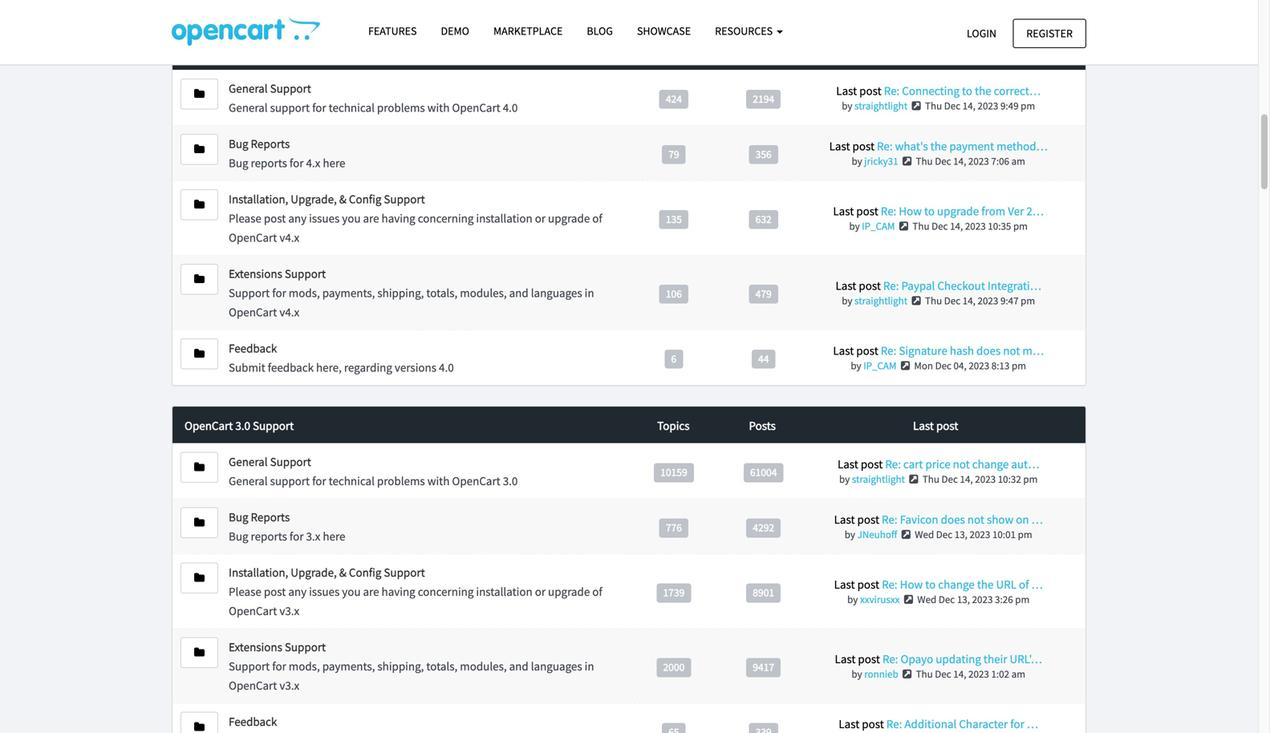 Task type: locate. For each thing, give the bounding box(es) containing it.
re: left connecting
[[884, 83, 900, 98]]

reports inside bug reports bug reports for 4.x here
[[251, 136, 290, 151]]

1 totals, from the top
[[426, 285, 458, 301]]

3.0 inside general support general support for technical problems with opencart 3.0
[[503, 474, 518, 489]]

on
[[1016, 512, 1029, 527]]

support inside the installation, upgrade, & config support please post any issues you are having concerning installation or upgrade of opencart v3.x
[[384, 565, 425, 580]]

last down 'by ronnieb'
[[839, 717, 860, 732]]

last post re: how to change the url of …
[[834, 577, 1043, 593]]

post inside installation, upgrade, & config support please post any issues you are having concerning installation or upgrade of opencart v4.x
[[264, 211, 286, 226]]

re: for re: connecting to the correct…
[[884, 83, 900, 98]]

0 vertical spatial to
[[962, 83, 973, 98]]

1 support from the top
[[270, 100, 310, 115]]

0 vertical spatial reports
[[251, 136, 290, 151]]

0 horizontal spatial 3.0
[[235, 418, 250, 434]]

view the latest post image down paypal
[[910, 296, 923, 306]]

concerning inside the installation, upgrade, & config support please post any issues you are having concerning installation or upgrade of opencart v3.x
[[418, 584, 474, 600]]

2 installation, upgrade, & config support link from the top
[[229, 565, 425, 580]]

2023 down payment
[[969, 154, 989, 168]]

0 vertical spatial modules,
[[460, 285, 507, 301]]

with inside general support general support for technical problems with opencart 4.0
[[428, 100, 450, 115]]

7:06
[[992, 154, 1010, 168]]

1 horizontal spatial 4.0
[[439, 360, 454, 375]]

thu down last post re: how to upgrade from ver 2…
[[913, 220, 930, 233]]

config inside the installation, upgrade, & config support please post any issues you are having concerning installation or upgrade of opencart v3.x
[[349, 565, 382, 580]]

problems inside general support general support for technical problems with opencart 3.0
[[377, 474, 425, 489]]

feedback image down extensions support image
[[194, 348, 205, 360]]

0 vertical spatial am
[[1012, 154, 1026, 168]]

1 vertical spatial any
[[288, 584, 307, 600]]

concerning inside installation, upgrade, & config support please post any issues you are having concerning installation or upgrade of opencart v4.x
[[418, 211, 474, 226]]

by ip_cam left mon
[[851, 359, 897, 372]]

0 vertical spatial ip_cam
[[862, 220, 895, 233]]

1 vertical spatial are
[[363, 584, 379, 600]]

technical inside general support general support for technical problems with opencart 3.0
[[329, 474, 375, 489]]

for inside bug reports bug reports for 4.x here
[[290, 155, 304, 171]]

support
[[270, 100, 310, 115], [270, 474, 310, 489]]

2023 for show
[[970, 528, 991, 542]]

support inside general support general support for technical problems with opencart 3.0
[[270, 474, 310, 489]]

1 vertical spatial support
[[270, 474, 310, 489]]

by for last post re: connecting to the correct…
[[842, 99, 853, 112]]

0 vertical spatial by straightlight
[[842, 99, 908, 112]]

resources
[[715, 24, 775, 38]]

languages inside extensions support support for mods, payments, shipping, totals, modules, and languages in opencart v3.x
[[531, 659, 582, 674]]

2 vertical spatial by straightlight
[[840, 473, 905, 486]]

shipping, inside extensions support support for mods, payments, shipping, totals, modules, and languages in opencart v4.x
[[378, 285, 424, 301]]

re: for re: cart price not change aut…
[[886, 457, 901, 472]]

1 bug reports link from the top
[[229, 136, 290, 151]]

view the latest post image for opayo
[[901, 670, 914, 680]]

2 any from the top
[[288, 584, 307, 600]]

6
[[671, 352, 677, 366]]

to
[[962, 83, 973, 98], [925, 203, 935, 219], [926, 577, 936, 593]]

0 vertical spatial extensions support link
[[229, 266, 326, 281]]

0 vertical spatial feedback
[[229, 341, 277, 356]]

last post re: cart price not change aut…
[[838, 457, 1040, 472]]

dec
[[944, 99, 961, 112], [935, 154, 952, 168], [932, 220, 948, 233], [944, 294, 961, 307], [935, 359, 952, 372], [942, 473, 958, 486], [936, 528, 953, 542], [939, 593, 955, 607], [935, 668, 952, 681]]

problems inside general support general support for technical problems with opencart 4.0
[[377, 100, 425, 115]]

13, for not
[[955, 528, 968, 542]]

2 v4.x from the top
[[280, 305, 300, 320]]

0 vertical spatial reports
[[251, 155, 287, 171]]

2 shipping, from the top
[[378, 659, 424, 674]]

0 vertical spatial view the latest post image
[[901, 156, 914, 167]]

by for last post re: opayo updating their url'…
[[852, 668, 862, 681]]

1 extensions from the top
[[229, 266, 282, 281]]

view the latest post image down "opayo"
[[901, 670, 914, 680]]

you inside the installation, upgrade, & config support please post any issues you are having concerning installation or upgrade of opencart v3.x
[[342, 584, 361, 600]]

support for opencart 3.0 support
[[270, 474, 310, 489]]

with down opencart 4.0 support link
[[428, 100, 450, 115]]

register
[[1027, 26, 1073, 41]]

m…
[[1023, 343, 1044, 358]]

0 vertical spatial shipping,
[[378, 285, 424, 301]]

feedback for feedback submit feedback here, regarding versions 4.0
[[229, 341, 277, 356]]

1 reports from the top
[[251, 155, 287, 171]]

4.0 inside feedback submit feedback here, regarding versions 4.0
[[439, 360, 454, 375]]

languages for support for mods, payments, shipping, totals, modules, and languages in opencart v4.x
[[531, 285, 582, 301]]

3.0
[[235, 418, 250, 434], [503, 474, 518, 489]]

or inside installation, upgrade, & config support please post any issues you are having concerning installation or upgrade of opencart v4.x
[[535, 211, 546, 226]]

2 are from the top
[[363, 584, 379, 600]]

and for support for mods, payments, shipping, totals, modules, and languages in opencart v3.x
[[509, 659, 529, 674]]

shipping, for v3.x
[[378, 659, 424, 674]]

1 concerning from the top
[[418, 211, 474, 226]]

1 vertical spatial straightlight
[[855, 294, 908, 307]]

2 languages from the top
[[531, 659, 582, 674]]

0 vertical spatial installation, upgrade, & config support link
[[229, 191, 425, 207]]

issues
[[309, 211, 340, 226], [309, 584, 340, 600]]

2 problems from the top
[[377, 474, 425, 489]]

0 vertical spatial &
[[339, 191, 347, 207]]

&
[[339, 191, 347, 207], [339, 565, 347, 580]]

extensions right extensions support image
[[229, 266, 282, 281]]

straightlight link for re: connecting to the correct…
[[855, 99, 908, 112]]

pm right 8:13
[[1012, 359, 1027, 372]]

wed down favicon
[[915, 528, 934, 542]]

by jricky31
[[852, 154, 899, 168]]

installation inside installation, upgrade, & config support please post any issues you are having concerning installation or upgrade of opencart v4.x
[[476, 211, 533, 226]]

61004
[[750, 466, 777, 479]]

bug reports image for bug reports for 3.x here
[[194, 517, 205, 529]]

2 vertical spatial straightlight link
[[852, 473, 905, 486]]

bug reports link
[[229, 136, 290, 151], [229, 510, 290, 525]]

are inside the installation, upgrade, & config support please post any issues you are having concerning installation or upgrade of opencart v3.x
[[363, 584, 379, 600]]

to for upgrade
[[925, 203, 935, 219]]

general support image down opencart 3.0 support
[[194, 462, 205, 473]]

feedback inside feedback submit feedback here, regarding versions 4.0
[[229, 341, 277, 356]]

please down bug reports bug reports for 3.x here
[[229, 584, 262, 600]]

2023 left the 3:26 on the bottom right
[[972, 593, 993, 607]]

4 general from the top
[[229, 474, 268, 489]]

dec down last post re: cart price not change aut…
[[942, 473, 958, 486]]

post for re: what's the payment method…
[[853, 138, 875, 154]]

ip_cam
[[862, 220, 895, 233], [864, 359, 897, 372]]

2 general support link from the top
[[229, 454, 311, 470]]

marketplace
[[494, 24, 563, 38]]

1 vertical spatial view the latest post image
[[910, 296, 923, 306]]

technical
[[329, 100, 375, 115], [329, 474, 375, 489]]

of
[[593, 211, 603, 226], [1019, 577, 1029, 593], [593, 584, 603, 600]]

by for last post re: favicon does not show on …
[[845, 528, 856, 542]]

dec down last post re: how to upgrade from ver 2…
[[932, 220, 948, 233]]

by xxvirusxx
[[848, 593, 900, 607]]

0 vertical spatial here
[[323, 155, 345, 171]]

1 general from the top
[[229, 81, 268, 96]]

reports for 3.x
[[251, 529, 287, 544]]

re: for re: favicon does not show on …
[[882, 512, 898, 527]]

1 reports from the top
[[251, 136, 290, 151]]

1 issues from the top
[[309, 211, 340, 226]]

straightlight link for re: cart price not change aut…
[[852, 473, 905, 486]]

0 vertical spatial having
[[382, 211, 416, 226]]

1 vertical spatial shipping,
[[378, 659, 424, 674]]

extensions support link
[[229, 266, 326, 281], [229, 640, 326, 655]]

0 vertical spatial 4.0
[[234, 45, 249, 60]]

1 vertical spatial config
[[349, 565, 382, 580]]

extensions for extensions support support for mods, payments, shipping, totals, modules, and languages in opencart v4.x
[[229, 266, 282, 281]]

installation, inside installation, upgrade, & config support please post any issues you are having concerning installation or upgrade of opencart v4.x
[[229, 191, 288, 207]]

2 with from the top
[[428, 474, 450, 489]]

0 vertical spatial upgrade,
[[291, 191, 337, 207]]

& inside the installation, upgrade, & config support please post any issues you are having concerning installation or upgrade of opencart v3.x
[[339, 565, 347, 580]]

config for bug reports for 3.x here
[[349, 565, 382, 580]]

0 vertical spatial in
[[585, 285, 594, 301]]

dec for the
[[939, 593, 955, 607]]

support up bug reports bug reports for 3.x here
[[270, 474, 310, 489]]

0 vertical spatial wed
[[915, 528, 934, 542]]

v4.x inside extensions support support for mods, payments, shipping, totals, modules, and languages in opencart v4.x
[[280, 305, 300, 320]]

ip_cam down last post re: how to upgrade from ver 2…
[[862, 220, 895, 233]]

2 v3.x from the top
[[280, 678, 300, 694]]

2 having from the top
[[382, 584, 416, 600]]

are inside installation, upgrade, & config support please post any issues you are having concerning installation or upgrade of opencart v4.x
[[363, 211, 379, 226]]

0 vertical spatial totals,
[[426, 285, 458, 301]]

1 vertical spatial how
[[900, 577, 923, 593]]

2 vertical spatial the
[[977, 577, 994, 593]]

1 vertical spatial not
[[953, 457, 970, 472]]

view the latest post image right the "xxvirusxx" link
[[902, 595, 916, 605]]

1 upgrade, from the top
[[291, 191, 337, 207]]

1 v3.x from the top
[[280, 604, 300, 619]]

thu down what's
[[916, 154, 933, 168]]

0 vertical spatial 3.0
[[235, 418, 250, 434]]

1 here from the top
[[323, 155, 345, 171]]

any for v4.x
[[288, 211, 307, 226]]

does up wed dec 13, 2023 10:01 pm
[[941, 512, 965, 527]]

in inside extensions support support for mods, payments, shipping, totals, modules, and languages in opencart v3.x
[[585, 659, 594, 674]]

upgrade inside the installation, upgrade, & config support please post any issues you are having concerning installation or upgrade of opencart v3.x
[[548, 584, 590, 600]]

upgrade, down 3.x
[[291, 565, 337, 580]]

2 feedback image from the top
[[194, 722, 205, 733]]

re: opayo updating their url'… link
[[883, 652, 1042, 667]]

2 concerning from the top
[[418, 584, 474, 600]]

2 or from the top
[[535, 584, 546, 600]]

in for support for mods, payments, shipping, totals, modules, and languages in opencart v3.x
[[585, 659, 594, 674]]

or
[[535, 211, 546, 226], [535, 584, 546, 600]]

please
[[229, 211, 262, 226], [229, 584, 262, 600]]

1 installation, from the top
[[229, 191, 288, 207]]

1 vertical spatial does
[[941, 512, 965, 527]]

feedback image down extensions support icon
[[194, 722, 205, 733]]

ip_cam left mon
[[864, 359, 897, 372]]

13, for change
[[957, 593, 970, 607]]

1 vertical spatial to
[[925, 203, 935, 219]]

1 v4.x from the top
[[280, 230, 300, 245]]

2 you from the top
[[342, 584, 361, 600]]

1 vertical spatial here
[[323, 529, 345, 544]]

4.0 right the opencart
[[234, 45, 249, 60]]

mods, inside extensions support support for mods, payments, shipping, totals, modules, and languages in opencart v3.x
[[289, 659, 320, 674]]

dec for not
[[935, 359, 952, 372]]

config inside installation, upgrade, & config support please post any issues you are having concerning installation or upgrade of opencart v4.x
[[349, 191, 382, 207]]

upgrade for last post re: connecting to the correct…
[[548, 211, 590, 226]]

reports left 4.x
[[251, 155, 287, 171]]

0 vertical spatial payments,
[[322, 285, 375, 301]]

0 vertical spatial installation
[[476, 211, 533, 226]]

2 modules, from the top
[[460, 659, 507, 674]]

you for bug reports bug reports for 3.x here
[[342, 584, 361, 600]]

2 upgrade, from the top
[[291, 565, 337, 580]]

2194
[[753, 92, 775, 106]]

re: signature hash does not m… link
[[881, 343, 1044, 358]]

14, down re: how to upgrade from ver 2… link
[[950, 220, 963, 233]]

please inside installation, upgrade, & config support please post any issues you are having concerning installation or upgrade of opencart v4.x
[[229, 211, 262, 226]]

installation, down bug reports bug reports for 3.x here
[[229, 565, 288, 580]]

2 bug reports image from the top
[[194, 517, 205, 529]]

0 vertical spatial problems
[[377, 100, 425, 115]]

shipping, for v4.x
[[378, 285, 424, 301]]

by straightlight for re: paypal checkout integrati…
[[842, 294, 908, 307]]

1 are from the top
[[363, 211, 379, 226]]

2 vertical spatial 4.0
[[439, 360, 454, 375]]

1 vertical spatial concerning
[[418, 584, 474, 600]]

1 vertical spatial upgrade,
[[291, 565, 337, 580]]

of for last post re: how to change the url of …
[[593, 584, 603, 600]]

reports for 4.x
[[251, 155, 287, 171]]

by straightlight
[[842, 99, 908, 112], [842, 294, 908, 307], [840, 473, 905, 486]]

last up by xxvirusxx
[[834, 577, 855, 593]]

v4.x
[[280, 230, 300, 245], [280, 305, 300, 320]]

post down bug reports bug reports for 3.x here
[[264, 584, 286, 600]]

0 vertical spatial installation,
[[229, 191, 288, 207]]

2 totals, from the top
[[426, 659, 458, 674]]

last down by jricky31
[[833, 203, 854, 219]]

2023 left 1:02
[[969, 668, 990, 681]]

1 vertical spatial v4.x
[[280, 305, 300, 320]]

v4.x inside installation, upgrade, & config support please post any issues you are having concerning installation or upgrade of opencart v4.x
[[280, 230, 300, 245]]

totals,
[[426, 285, 458, 301], [426, 659, 458, 674]]

ip_cam link left mon
[[864, 359, 897, 372]]

mon dec 04, 2023 8:13 pm
[[914, 359, 1027, 372]]

0 vertical spatial straightlight link
[[855, 99, 908, 112]]

1 installation from the top
[[476, 211, 533, 226]]

1 you from the top
[[342, 211, 361, 226]]

straightlight up what's
[[855, 99, 908, 112]]

0 vertical spatial does
[[977, 343, 1001, 358]]

last for last post re: cart price not change aut…
[[838, 457, 859, 472]]

1 vertical spatial reports
[[251, 529, 287, 544]]

please inside the installation, upgrade, & config support please post any issues you are having concerning installation or upgrade of opencart v3.x
[[229, 584, 262, 600]]

straightlight for re: cart price not change aut…
[[852, 473, 905, 486]]

thu for connecting
[[925, 99, 942, 112]]

1 bug from the top
[[229, 136, 248, 151]]

thu down "price"
[[923, 473, 940, 486]]

dec down last post re: signature hash does not m…
[[935, 359, 952, 372]]

0 vertical spatial straightlight
[[855, 99, 908, 112]]

am
[[1012, 154, 1026, 168], [1012, 668, 1026, 681]]

re: connecting to the correct… link
[[884, 83, 1041, 98]]

1 mods, from the top
[[289, 285, 320, 301]]

1 vertical spatial wed
[[918, 593, 937, 607]]

installation, upgrade, & config support link for 3.x
[[229, 565, 425, 580]]

2 vertical spatial not
[[968, 512, 985, 527]]

0 vertical spatial change
[[973, 457, 1009, 472]]

having inside the installation, upgrade, & config support please post any issues you are having concerning installation or upgrade of opencart v3.x
[[382, 584, 416, 600]]

general support image
[[194, 88, 205, 100], [194, 462, 205, 473]]

0 vertical spatial please
[[229, 211, 262, 226]]

not up 8:13
[[1003, 343, 1020, 358]]

modules, inside extensions support support for mods, payments, shipping, totals, modules, and languages in opencart v3.x
[[460, 659, 507, 674]]

0 vertical spatial technical
[[329, 100, 375, 115]]

am for method…
[[1012, 154, 1026, 168]]

9:47
[[1001, 294, 1019, 307]]

2 technical from the top
[[329, 474, 375, 489]]

1 vertical spatial with
[[428, 474, 450, 489]]

by for last post re: cart price not change aut…
[[840, 473, 850, 486]]

extensions support link right extensions support image
[[229, 266, 326, 281]]

you inside installation, upgrade, & config support please post any issues you are having concerning installation or upgrade of opencart v4.x
[[342, 211, 361, 226]]

or inside the installation, upgrade, & config support please post any issues you are having concerning installation or upgrade of opencart v3.x
[[535, 584, 546, 600]]

reports for 3.x
[[251, 510, 290, 525]]

0 vertical spatial v3.x
[[280, 604, 300, 619]]

problems for bug reports bug reports for 3.x here
[[377, 474, 425, 489]]

2 installation from the top
[[476, 584, 533, 600]]

installation for please post any issues you are having concerning installation or upgrade of opencart v4.x
[[476, 211, 533, 226]]

2 reports from the top
[[251, 529, 287, 544]]

1 with from the top
[[428, 100, 450, 115]]

and inside extensions support support for mods, payments, shipping, totals, modules, and languages in opencart v3.x
[[509, 659, 529, 674]]

url
[[996, 577, 1017, 593]]

re: for re: opayo updating their url'…
[[883, 652, 899, 667]]

blog
[[587, 24, 613, 38]]

general
[[229, 81, 268, 96], [229, 100, 268, 115], [229, 454, 268, 470], [229, 474, 268, 489]]

1 vertical spatial mods,
[[289, 659, 320, 674]]

1 am from the top
[[1012, 154, 1026, 168]]

2 please from the top
[[229, 584, 262, 600]]

view the latest post image left mon
[[899, 361, 912, 371]]

general support link
[[229, 81, 311, 96], [229, 454, 311, 470]]

1 vertical spatial please
[[229, 584, 262, 600]]

1 feedback image from the top
[[194, 348, 205, 360]]

method…
[[997, 138, 1048, 154]]

4.0 down marketplace link at the left top of the page
[[503, 100, 518, 115]]

does
[[977, 343, 1001, 358], [941, 512, 965, 527]]

14, down re: what's the payment method… link
[[954, 154, 967, 168]]

0 vertical spatial not
[[1003, 343, 1020, 358]]

2 issues from the top
[[309, 584, 340, 600]]

extensions support link for v4.x
[[229, 266, 326, 281]]

installation, inside the installation, upgrade, & config support please post any issues you are having concerning installation or upgrade of opencart v3.x
[[229, 565, 288, 580]]

bug reports image
[[194, 144, 205, 155], [194, 517, 205, 529]]

what's
[[895, 138, 928, 154]]

0 vertical spatial general support link
[[229, 81, 311, 96]]

of inside the installation, upgrade, & config support please post any issues you are having concerning installation or upgrade of opencart v3.x
[[593, 584, 603, 600]]

4.0
[[234, 45, 249, 60], [503, 100, 518, 115], [439, 360, 454, 375]]

& inside installation, upgrade, & config support please post any issues you are having concerning installation or upgrade of opencart v4.x
[[339, 191, 347, 207]]

2 am from the top
[[1012, 668, 1026, 681]]

v3.x
[[280, 604, 300, 619], [280, 678, 300, 694]]

2 config from the top
[[349, 565, 382, 580]]

reports inside bug reports bug reports for 3.x here
[[251, 529, 287, 544]]

upgrade inside installation, upgrade, & config support please post any issues you are having concerning installation or upgrade of opencart v4.x
[[548, 211, 590, 226]]

2 & from the top
[[339, 565, 347, 580]]

general support image for general support for technical problems with opencart 4.0
[[194, 88, 205, 100]]

1 vertical spatial extensions
[[229, 640, 282, 655]]

totals, inside extensions support support for mods, payments, shipping, totals, modules, and languages in opencart v3.x
[[426, 659, 458, 674]]

to for the
[[962, 83, 973, 98]]

1 vertical spatial reports
[[251, 510, 290, 525]]

in
[[585, 285, 594, 301], [585, 659, 594, 674]]

upgrade
[[937, 203, 979, 219], [548, 211, 590, 226], [548, 584, 590, 600]]

installation, upgrade, & config support image
[[194, 573, 205, 584]]

thu dec 14, 2023 9:47 pm
[[925, 294, 1035, 307]]

dec down the last post re: favicon does not show on …
[[936, 528, 953, 542]]

1 modules, from the top
[[460, 285, 507, 301]]

support inside general support general support for technical problems with opencart 4.0
[[270, 100, 310, 115]]

1 general support image from the top
[[194, 88, 205, 100]]

1:02
[[992, 668, 1010, 681]]

view the latest post image
[[910, 101, 923, 111], [897, 221, 911, 232], [899, 361, 912, 371], [907, 475, 921, 485], [900, 530, 913, 540], [902, 595, 916, 605]]

1 vertical spatial installation, upgrade, & config support link
[[229, 565, 425, 580]]

of for last post re: how to upgrade from ver 2…
[[593, 211, 603, 226]]

bug reports bug reports for 3.x here
[[229, 510, 345, 544]]

and inside extensions support support for mods, payments, shipping, totals, modules, and languages in opencart v4.x
[[509, 285, 529, 301]]

change
[[973, 457, 1009, 472], [938, 577, 975, 593]]

& down bug reports bug reports for 4.x here
[[339, 191, 347, 207]]

1 vertical spatial problems
[[377, 474, 425, 489]]

dec down last post re: what's the payment method…
[[935, 154, 952, 168]]

view the latest post image for re: favicon does not show on …
[[900, 530, 913, 540]]

1 vertical spatial feedback image
[[194, 722, 205, 733]]

1 extensions support link from the top
[[229, 266, 326, 281]]

1 vertical spatial 13,
[[957, 593, 970, 607]]

2 feedback from the top
[[229, 715, 277, 730]]

post left paypal
[[859, 278, 881, 293]]

here inside bug reports bug reports for 4.x here
[[323, 155, 345, 171]]

upgrade, inside the installation, upgrade, & config support please post any issues you are having concerning installation or upgrade of opencart v3.x
[[291, 565, 337, 580]]

424
[[666, 92, 682, 106]]

1 vertical spatial v3.x
[[280, 678, 300, 694]]

1 vertical spatial totals,
[[426, 659, 458, 674]]

with inside general support general support for technical problems with opencart 3.0
[[428, 474, 450, 489]]

0 vertical spatial support
[[270, 100, 310, 115]]

1 any from the top
[[288, 211, 307, 226]]

to up wed dec 13, 2023 3:26 pm
[[926, 577, 936, 593]]

by for last post re: how to change the url of …
[[848, 593, 858, 607]]

post inside the installation, upgrade, & config support please post any issues you are having concerning installation or upgrade of opencart v3.x
[[264, 584, 286, 600]]

pm down aut…
[[1024, 473, 1038, 486]]

2 vertical spatial to
[[926, 577, 936, 593]]

wed down last post re: how to change the url of …
[[918, 593, 937, 607]]

1 vertical spatial you
[[342, 584, 361, 600]]

2 bug reports link from the top
[[229, 510, 290, 525]]

modules, inside extensions support support for mods, payments, shipping, totals, modules, and languages in opencart v4.x
[[460, 285, 507, 301]]

v3.x inside the installation, upgrade, & config support please post any issues you are having concerning installation or upgrade of opencart v3.x
[[280, 604, 300, 619]]

dec for show
[[936, 528, 953, 542]]

login link
[[953, 19, 1011, 48]]

1 please from the top
[[229, 211, 262, 226]]

re: how to change the url of … link
[[882, 577, 1043, 593]]

post left cart
[[861, 457, 883, 472]]

135
[[666, 212, 682, 226]]

1 in from the top
[[585, 285, 594, 301]]

post for re: cart price not change aut…
[[861, 457, 883, 472]]

2 payments, from the top
[[322, 659, 375, 674]]

1 vertical spatial languages
[[531, 659, 582, 674]]

issues inside installation, upgrade, & config support please post any issues you are having concerning installation or upgrade of opencart v4.x
[[309, 211, 340, 226]]

2 support from the top
[[270, 474, 310, 489]]

re: up the "xxvirusxx" link
[[882, 577, 898, 593]]

1 vertical spatial straightlight link
[[855, 294, 908, 307]]

with down opencart 3.0 support link
[[428, 474, 450, 489]]

post for re: paypal checkout integrati…
[[859, 278, 881, 293]]

last left cart
[[838, 457, 859, 472]]

upgrade, for 4.x
[[291, 191, 337, 207]]

re: left signature
[[881, 343, 897, 358]]

0 vertical spatial are
[[363, 211, 379, 226]]

1 problems from the top
[[377, 100, 425, 115]]

installation, upgrade, & config support image
[[194, 199, 205, 210]]

you for bug reports bug reports for 4.x here
[[342, 211, 361, 226]]

2 installation, from the top
[[229, 565, 288, 580]]

1 bug reports image from the top
[[194, 144, 205, 155]]

shipping, down installation, upgrade, & config support please post any issues you are having concerning installation or upgrade of opencart v4.x
[[378, 285, 424, 301]]

by ip_cam down by jricky31
[[850, 220, 895, 233]]

mods, inside extensions support support for mods, payments, shipping, totals, modules, and languages in opencart v4.x
[[289, 285, 320, 301]]

thu down "opayo"
[[916, 668, 933, 681]]

… right url
[[1032, 577, 1043, 593]]

not right "price"
[[953, 457, 970, 472]]

feedback image
[[194, 348, 205, 360], [194, 722, 205, 733]]

re: for re: how to change the url of …
[[882, 577, 898, 593]]

am down the method…
[[1012, 154, 1026, 168]]

upgrade, inside installation, upgrade, & config support please post any issues you are having concerning installation or upgrade of opencart v4.x
[[291, 191, 337, 207]]

ip_cam link down last post re: how to upgrade from ver 2…
[[862, 220, 895, 233]]

0 vertical spatial issues
[[309, 211, 340, 226]]

1 languages from the top
[[531, 285, 582, 301]]

support inside installation, upgrade, & config support please post any issues you are having concerning installation or upgrade of opencart v4.x
[[384, 191, 425, 207]]

not for show
[[968, 512, 985, 527]]

re: how to upgrade from ver 2… link
[[881, 203, 1044, 219]]

2023 left 10:32
[[975, 473, 996, 486]]

technical down opencart 4.0 support link
[[329, 100, 375, 115]]

1 technical from the top
[[329, 100, 375, 115]]

languages inside extensions support support for mods, payments, shipping, totals, modules, and languages in opencart v4.x
[[531, 285, 582, 301]]

the right what's
[[931, 138, 947, 154]]

last for last post re: connecting to the correct…
[[837, 83, 857, 98]]

re: up "jricky31"
[[877, 138, 893, 154]]

2 general support image from the top
[[194, 462, 205, 473]]

1 feedback from the top
[[229, 341, 277, 356]]

reports inside bug reports bug reports for 3.x here
[[251, 510, 290, 525]]

any down 3.x
[[288, 584, 307, 600]]

0 vertical spatial extensions
[[229, 266, 282, 281]]

general support general support for technical problems with opencart 3.0
[[229, 454, 518, 489]]

post for re: signature hash does not m…
[[857, 343, 879, 358]]

extensions inside extensions support support for mods, payments, shipping, totals, modules, and languages in opencart v4.x
[[229, 266, 282, 281]]

3 bug from the top
[[229, 510, 248, 525]]

0 vertical spatial mods,
[[289, 285, 320, 301]]

any inside installation, upgrade, & config support please post any issues you are having concerning installation or upgrade of opencart v4.x
[[288, 211, 307, 226]]

0 vertical spatial with
[[428, 100, 450, 115]]

issues inside the installation, upgrade, & config support please post any issues you are having concerning installation or upgrade of opencart v3.x
[[309, 584, 340, 600]]

of inside installation, upgrade, & config support please post any issues you are having concerning installation or upgrade of opencart v4.x
[[593, 211, 603, 226]]

632
[[756, 212, 772, 226]]

2023 down re: how to upgrade from ver 2… link
[[965, 220, 986, 233]]

… right on
[[1032, 512, 1043, 527]]

payments, inside extensions support support for mods, payments, shipping, totals, modules, and languages in opencart v3.x
[[322, 659, 375, 674]]

2 here from the top
[[323, 529, 345, 544]]

how
[[899, 203, 922, 219], [900, 577, 923, 593]]

post down bug reports bug reports for 4.x here
[[264, 211, 286, 226]]

0 vertical spatial feedback link
[[229, 341, 277, 356]]

extensions support link right extensions support icon
[[229, 640, 326, 655]]

having up extensions support support for mods, payments, shipping, totals, modules, and languages in opencart v3.x
[[382, 584, 416, 600]]

favicon
[[900, 512, 939, 527]]

14, down "updating"
[[954, 668, 967, 681]]

thu for how
[[913, 220, 930, 233]]

13, down re: favicon does not show on … link at the right of page
[[955, 528, 968, 542]]

1 shipping, from the top
[[378, 285, 424, 301]]

2 reports from the top
[[251, 510, 290, 525]]

in inside extensions support support for mods, payments, shipping, totals, modules, and languages in opencart v4.x
[[585, 285, 594, 301]]

13,
[[955, 528, 968, 542], [957, 593, 970, 607]]

straightlight link down paypal
[[855, 294, 908, 307]]

0 vertical spatial config
[[349, 191, 382, 207]]

1 payments, from the top
[[322, 285, 375, 301]]

10:01
[[993, 528, 1016, 542]]

problems down opencart 4.0 support link
[[377, 100, 425, 115]]

straightlight down paypal
[[855, 294, 908, 307]]

1 & from the top
[[339, 191, 347, 207]]

0 vertical spatial any
[[288, 211, 307, 226]]

1 vertical spatial general support image
[[194, 462, 205, 473]]

reports inside bug reports bug reports for 4.x here
[[251, 155, 287, 171]]

thu for opayo
[[916, 668, 933, 681]]

1 vertical spatial or
[[535, 584, 546, 600]]

general support link down opencart 4.0 support
[[229, 81, 311, 96]]

0 vertical spatial v4.x
[[280, 230, 300, 245]]

thu down connecting
[[925, 99, 942, 112]]

1 and from the top
[[509, 285, 529, 301]]

opencart inside the installation, upgrade, & config support please post any issues you are having concerning installation or upgrade of opencart v3.x
[[229, 604, 277, 619]]

are for bug reports for 4.x here
[[363, 211, 379, 226]]

extensions support image
[[194, 647, 205, 659]]

any inside the installation, upgrade, & config support please post any issues you are having concerning installation or upgrade of opencart v3.x
[[288, 584, 307, 600]]

1 config from the top
[[349, 191, 382, 207]]

1 vertical spatial feedback
[[229, 715, 277, 730]]

or for please post any issues you are having concerning installation or upgrade of opencart v3.x
[[535, 584, 546, 600]]

having inside installation, upgrade, & config support please post any issues you are having concerning installation or upgrade of opencart v4.x
[[382, 211, 416, 226]]

479
[[756, 287, 772, 301]]

1 installation, upgrade, & config support link from the top
[[229, 191, 425, 207]]

thu dec 14, 2023 1:02 am
[[916, 668, 1026, 681]]

extensions right extensions support icon
[[229, 640, 282, 655]]

1 vertical spatial and
[[509, 659, 529, 674]]

opencart
[[185, 45, 232, 60]]

2 extensions support link from the top
[[229, 640, 326, 655]]

view the latest post image for paypal
[[910, 296, 923, 306]]

2 in from the top
[[585, 659, 594, 674]]

wed for how
[[918, 593, 937, 607]]

here inside bug reports bug reports for 3.x here
[[323, 529, 345, 544]]

1 having from the top
[[382, 211, 416, 226]]

0 vertical spatial by ip_cam
[[850, 220, 895, 233]]

general support link down opencart 3.0 support
[[229, 454, 311, 470]]

2023 for method…
[[969, 154, 989, 168]]

last post re: opayo updating their url'…
[[835, 652, 1042, 667]]

installation for please post any issues you are having concerning installation or upgrade of opencart v3.x
[[476, 584, 533, 600]]

4 bug from the top
[[229, 529, 248, 544]]

totals, inside extensions support support for mods, payments, shipping, totals, modules, and languages in opencart v4.x
[[426, 285, 458, 301]]

pm right the 3:26 on the bottom right
[[1015, 593, 1030, 607]]

config for bug reports for 4.x here
[[349, 191, 382, 207]]

re: what's the payment method… link
[[877, 138, 1048, 154]]

shipping, inside extensions support support for mods, payments, shipping, totals, modules, and languages in opencart v3.x
[[378, 659, 424, 674]]

0 horizontal spatial does
[[941, 512, 965, 527]]

1 vertical spatial technical
[[329, 474, 375, 489]]

pm down ver
[[1014, 220, 1028, 233]]

for
[[312, 100, 326, 115], [290, 155, 304, 171], [272, 285, 286, 301], [312, 474, 326, 489], [290, 529, 304, 544], [272, 659, 286, 674], [1011, 717, 1025, 732]]

additional
[[905, 717, 957, 732]]

13, down re: how to change the url of … link
[[957, 593, 970, 607]]

general support image down the opencart
[[194, 88, 205, 100]]

2 extensions from the top
[[229, 640, 282, 655]]

resources link
[[703, 17, 795, 45]]

4.0 right versions on the left of page
[[439, 360, 454, 375]]

pm right 9:49
[[1021, 99, 1035, 112]]

installation inside the installation, upgrade, & config support please post any issues you are having concerning installation or upgrade of opencart v3.x
[[476, 584, 533, 600]]

straightlight for re: connecting to the correct…
[[855, 99, 908, 112]]

1 vertical spatial the
[[931, 138, 947, 154]]

last up by jneuhoff
[[834, 512, 855, 527]]

0 vertical spatial you
[[342, 211, 361, 226]]

installation, upgrade, & config support link down 3.x
[[229, 565, 425, 580]]

1 vertical spatial payments,
[[322, 659, 375, 674]]

2 mods, from the top
[[289, 659, 320, 674]]

to up thu dec 14, 2023 9:49 pm
[[962, 83, 973, 98]]

feedback link
[[229, 341, 277, 356], [229, 715, 277, 730]]

opencart inside general support general support for technical problems with opencart 4.0
[[452, 100, 501, 115]]

2 bug from the top
[[229, 155, 248, 171]]

10:35
[[988, 220, 1012, 233]]

straightlight link down cart
[[852, 473, 905, 486]]

technical inside general support general support for technical problems with opencart 4.0
[[329, 100, 375, 115]]

…
[[1032, 512, 1043, 527], [1032, 577, 1043, 593], [1027, 717, 1039, 732]]

concerning
[[418, 211, 474, 226], [418, 584, 474, 600]]

view the latest post image
[[901, 156, 914, 167], [910, 296, 923, 306], [901, 670, 914, 680]]

1 horizontal spatial does
[[977, 343, 1001, 358]]

1 general support link from the top
[[229, 81, 311, 96]]

10159
[[661, 466, 688, 479]]

concerning for bug reports for 4.x here
[[418, 211, 474, 226]]

2 and from the top
[[509, 659, 529, 674]]

payments, inside extensions support support for mods, payments, shipping, totals, modules, and languages in opencart v4.x
[[322, 285, 375, 301]]

last up 'by ronnieb'
[[835, 652, 856, 667]]

extensions inside extensions support support for mods, payments, shipping, totals, modules, and languages in opencart v3.x
[[229, 640, 282, 655]]

last left signature
[[833, 343, 854, 358]]

1 or from the top
[[535, 211, 546, 226]]

pm right '9:47' on the top right of page
[[1021, 294, 1035, 307]]

view the latest post image down connecting
[[910, 101, 923, 111]]

ip_cam for re: how to upgrade from ver 2…
[[862, 220, 895, 233]]

1 vertical spatial 3.0
[[503, 474, 518, 489]]

am down url'… at the right of page
[[1012, 668, 1026, 681]]

1 vertical spatial 4.0
[[503, 100, 518, 115]]



Task type: describe. For each thing, give the bounding box(es) containing it.
with for 4.0
[[428, 100, 450, 115]]

14, for integrati…
[[963, 294, 976, 307]]

opencart 3.0 support
[[185, 418, 294, 434]]

correct…
[[994, 83, 1041, 98]]

register link
[[1013, 19, 1087, 48]]

8901
[[753, 586, 775, 600]]

support inside general support general support for technical problems with opencart 4.0
[[270, 81, 311, 96]]

last post re: favicon does not show on …
[[834, 512, 1043, 527]]

posts
[[749, 418, 776, 434]]

thu for what's
[[916, 154, 933, 168]]

dec for change
[[942, 473, 958, 486]]

ronnieb
[[865, 668, 899, 681]]

straightlight for re: paypal checkout integrati…
[[855, 294, 908, 307]]

re: for re: signature hash does not m…
[[881, 343, 897, 358]]

last for last post re: how to upgrade from ver 2…
[[833, 203, 854, 219]]

9417
[[753, 661, 775, 674]]

14, for upgrade
[[950, 220, 963, 233]]

last post re: what's the payment method…
[[830, 138, 1048, 154]]

2…
[[1027, 203, 1044, 219]]

features
[[368, 24, 417, 38]]

last for last post re: opayo updating their url'…
[[835, 652, 856, 667]]

showcase link
[[625, 17, 703, 45]]

last for last post re: how to change the url of …
[[834, 577, 855, 593]]

ronnieb link
[[865, 668, 899, 681]]

with for 3.0
[[428, 474, 450, 489]]

1 vertical spatial …
[[1032, 577, 1043, 593]]

last for last post
[[913, 418, 934, 434]]

here,
[[316, 360, 342, 375]]

for inside general support general support for technical problems with opencart 4.0
[[312, 100, 326, 115]]

view the latest post image for re: connecting to the correct…
[[910, 101, 923, 111]]

ip_cam link for re: signature hash does not m…
[[864, 359, 897, 372]]

checkout
[[938, 278, 986, 293]]

connecting
[[902, 83, 960, 98]]

for inside extensions support support for mods, payments, shipping, totals, modules, and languages in opencart v4.x
[[272, 285, 286, 301]]

aut…
[[1012, 457, 1040, 472]]

bug reports image for bug reports for 4.x here
[[194, 144, 205, 155]]

re: paypal checkout integrati… link
[[884, 278, 1042, 293]]

modules, for support for mods, payments, shipping, totals, modules, and languages in opencart v4.x
[[460, 285, 507, 301]]

2 feedback link from the top
[[229, 715, 277, 730]]

4.x
[[306, 155, 321, 171]]

opencart 4.0 support
[[185, 45, 292, 60]]

1 vertical spatial change
[[938, 577, 975, 593]]

4.0 inside opencart 4.0 support link
[[234, 45, 249, 60]]

post up last post re: cart price not change aut…
[[937, 418, 959, 434]]

opencart inside general support general support for technical problems with opencart 3.0
[[452, 474, 501, 489]]

dec for from
[[932, 220, 948, 233]]

bug reports link for bug reports bug reports for 3.x here
[[229, 510, 290, 525]]

pm for last post re: how to upgrade from ver 2…
[[1014, 220, 1028, 233]]

3.x
[[306, 529, 321, 544]]

14, for their
[[954, 668, 967, 681]]

support for opencart 4.0 support
[[270, 100, 310, 115]]

last post re: additional character for …
[[839, 717, 1039, 732]]

am for url'…
[[1012, 668, 1026, 681]]

dec for url'…
[[935, 668, 952, 681]]

hash
[[950, 343, 974, 358]]

installation, upgrade, & config support please post any issues you are having concerning installation or upgrade of opencart v3.x
[[229, 565, 603, 619]]

thu dec 14, 2023 7:06 am
[[916, 154, 1026, 168]]

last post re: signature hash does not m…
[[833, 343, 1044, 358]]

payments, for v4.x
[[322, 285, 375, 301]]

3:26
[[995, 593, 1013, 607]]

pm for last post re: connecting to the correct…
[[1021, 99, 1035, 112]]

url'…
[[1010, 652, 1042, 667]]

installation, for installation, upgrade, & config support please post any issues you are having concerning installation or upgrade of opencart v3.x
[[229, 565, 288, 580]]

re: left the additional
[[887, 717, 902, 732]]

776
[[666, 521, 682, 535]]

for inside general support general support for technical problems with opencart 3.0
[[312, 474, 326, 489]]

jricky31 link
[[865, 154, 899, 168]]

show
[[987, 512, 1014, 527]]

of right url
[[1019, 577, 1029, 593]]

2023 for change
[[975, 473, 996, 486]]

0 vertical spatial …
[[1032, 512, 1043, 527]]

concerning for bug reports for 3.x here
[[418, 584, 474, 600]]

2 vertical spatial …
[[1027, 717, 1039, 732]]

opencart inside extensions support support for mods, payments, shipping, totals, modules, and languages in opencart v4.x
[[229, 305, 277, 320]]

jneuhoff link
[[858, 528, 898, 542]]

modules, for support for mods, payments, shipping, totals, modules, and languages in opencart v3.x
[[460, 659, 507, 674]]

to for change
[[926, 577, 936, 593]]

wed dec 13, 2023 3:26 pm
[[918, 593, 1030, 607]]

xxvirusxx
[[860, 593, 900, 607]]

106
[[666, 287, 682, 301]]

view the latest post image for what's
[[901, 156, 914, 167]]

v3.x inside extensions support support for mods, payments, shipping, totals, modules, and languages in opencart v3.x
[[280, 678, 300, 694]]

general support image for general support for technical problems with opencart 3.0
[[194, 462, 205, 473]]

post for re: how to upgrade from ver 2…
[[857, 203, 879, 219]]

for inside bug reports bug reports for 3.x here
[[290, 529, 304, 544]]

paypal
[[902, 278, 935, 293]]

2023 for correct…
[[978, 99, 999, 112]]

submit
[[229, 360, 265, 375]]

in for support for mods, payments, shipping, totals, modules, and languages in opencart v4.x
[[585, 285, 594, 301]]

by jneuhoff
[[845, 528, 898, 542]]

14, for payment
[[954, 154, 967, 168]]

languages for support for mods, payments, shipping, totals, modules, and languages in opencart v3.x
[[531, 659, 582, 674]]

payment
[[950, 138, 995, 154]]

1739
[[663, 586, 685, 600]]

issues for v4.x
[[309, 211, 340, 226]]

mods, for v3.x
[[289, 659, 320, 674]]

for inside extensions support support for mods, payments, shipping, totals, modules, and languages in opencart v3.x
[[272, 659, 286, 674]]

44
[[758, 352, 769, 366]]

features link
[[356, 17, 429, 45]]

last for last post re: signature hash does not m…
[[833, 343, 854, 358]]

view the latest post image for re: cart price not change aut…
[[907, 475, 921, 485]]

demo link
[[429, 17, 482, 45]]

last post
[[913, 418, 959, 434]]

re: additional character for … link
[[887, 717, 1039, 732]]

post down 'by ronnieb'
[[862, 717, 884, 732]]

bug reports bug reports for 4.x here
[[229, 136, 345, 171]]

any for v3.x
[[288, 584, 307, 600]]

view the latest post image for re: how to change the url of …
[[902, 595, 916, 605]]

wed for favicon
[[915, 528, 934, 542]]

re: for re: paypal checkout integrati…
[[884, 278, 899, 293]]

feedback for feedback
[[229, 715, 277, 730]]

14, for not
[[960, 473, 973, 486]]

cart
[[904, 457, 923, 472]]

feedback submit feedback here, regarding versions 4.0
[[229, 341, 454, 375]]

ip_cam for re: signature hash does not m…
[[864, 359, 897, 372]]

thu dec 14, 2023 9:49 pm
[[925, 99, 1035, 112]]

2023 left '9:47' on the top right of page
[[978, 294, 999, 307]]

extensions support support for mods, payments, shipping, totals, modules, and languages in opencart v3.x
[[229, 640, 594, 694]]

xxvirusxx link
[[860, 593, 900, 607]]

3 general from the top
[[229, 454, 268, 470]]

login
[[967, 26, 997, 41]]

how for upgrade
[[899, 203, 922, 219]]

extensions support link for v3.x
[[229, 640, 326, 655]]

their
[[984, 652, 1008, 667]]

1 feedback link from the top
[[229, 341, 277, 356]]

opayo
[[901, 652, 934, 667]]

by for last post re: signature hash does not m…
[[851, 359, 862, 372]]

pm for last post re: favicon does not show on …
[[1018, 528, 1033, 542]]

opencart 4.0 support link
[[185, 43, 629, 62]]

or for please post any issues you are having concerning installation or upgrade of opencart v4.x
[[535, 211, 546, 226]]

2023 for not
[[969, 359, 990, 372]]

re: favicon does not show on … link
[[882, 512, 1043, 527]]

extensions for extensions support support for mods, payments, shipping, totals, modules, and languages in opencart v3.x
[[229, 640, 282, 655]]

9:49
[[1001, 99, 1019, 112]]

support inside general support general support for technical problems with opencart 3.0
[[270, 454, 311, 470]]

integrati…
[[988, 278, 1042, 293]]

last for last post re: favicon does not show on …
[[834, 512, 855, 527]]

blog link
[[575, 17, 625, 45]]

4292
[[753, 521, 775, 535]]

2023 for from
[[965, 220, 986, 233]]

view the latest post image for re: signature hash does not m…
[[899, 361, 912, 371]]

wed dec 13, 2023 10:01 pm
[[915, 528, 1033, 542]]

2 general from the top
[[229, 100, 268, 115]]

signature
[[899, 343, 948, 358]]

0 vertical spatial the
[[975, 83, 992, 98]]

technical for bug reports bug reports for 3.x here
[[329, 474, 375, 489]]

8:13
[[992, 359, 1010, 372]]

post for re: favicon does not show on …
[[858, 512, 880, 527]]

pm for last post re: cart price not change aut…
[[1024, 473, 1038, 486]]

extensions support image
[[194, 274, 205, 285]]

opencart inside installation, upgrade, & config support please post any issues you are having concerning installation or upgrade of opencart v4.x
[[229, 230, 277, 245]]

from
[[982, 203, 1006, 219]]

post for re: connecting to the correct…
[[860, 83, 882, 98]]

character
[[959, 717, 1008, 732]]

are for bug reports for 3.x here
[[363, 584, 379, 600]]

10:32
[[998, 473, 1022, 486]]

by ip_cam for re: signature hash does not m…
[[851, 359, 897, 372]]

4.0 inside general support general support for technical problems with opencart 4.0
[[503, 100, 518, 115]]

please for please post any issues you are having concerning installation or upgrade of opencart v4.x
[[229, 211, 262, 226]]

feedback image for support for mods, payments, shipping, totals, modules, and languages in opencart v4.x
[[194, 348, 205, 360]]

versions
[[395, 360, 437, 375]]

view the latest post image for re: how to upgrade from ver 2…
[[897, 221, 911, 232]]

thu for paypal
[[925, 294, 942, 307]]

last post re: connecting to the correct…
[[837, 83, 1041, 98]]

ver
[[1008, 203, 1024, 219]]

installation, upgrade, & config support please post any issues you are having concerning installation or upgrade of opencart v4.x
[[229, 191, 603, 245]]

last for last post re: paypal checkout integrati…
[[836, 278, 857, 293]]

re: for re: what's the payment method…
[[877, 138, 893, 154]]

issues for v3.x
[[309, 584, 340, 600]]

dec down "checkout"
[[944, 294, 961, 307]]

feedback
[[268, 360, 314, 375]]

jricky31
[[865, 154, 899, 168]]

upgrade for last post re: cart price not change aut…
[[548, 584, 590, 600]]

installation, for installation, upgrade, & config support please post any issues you are having concerning installation or upgrade of opencart v4.x
[[229, 191, 288, 207]]

jneuhoff
[[858, 528, 898, 542]]

pm for last post re: signature hash does not m…
[[1012, 359, 1027, 372]]

356
[[756, 147, 772, 161]]

by for last post re: what's the payment method…
[[852, 154, 863, 168]]

2023 for url'…
[[969, 668, 990, 681]]

opencart inside extensions support support for mods, payments, shipping, totals, modules, and languages in opencart v3.x
[[229, 678, 277, 694]]

updating
[[936, 652, 982, 667]]

mon
[[914, 359, 933, 372]]

2000
[[663, 661, 685, 674]]

re: for re: how to upgrade from ver 2…
[[881, 203, 897, 219]]

last post re: how to upgrade from ver 2…
[[833, 203, 1044, 219]]



Task type: vqa. For each thing, say whether or not it's contained in the screenshot.


